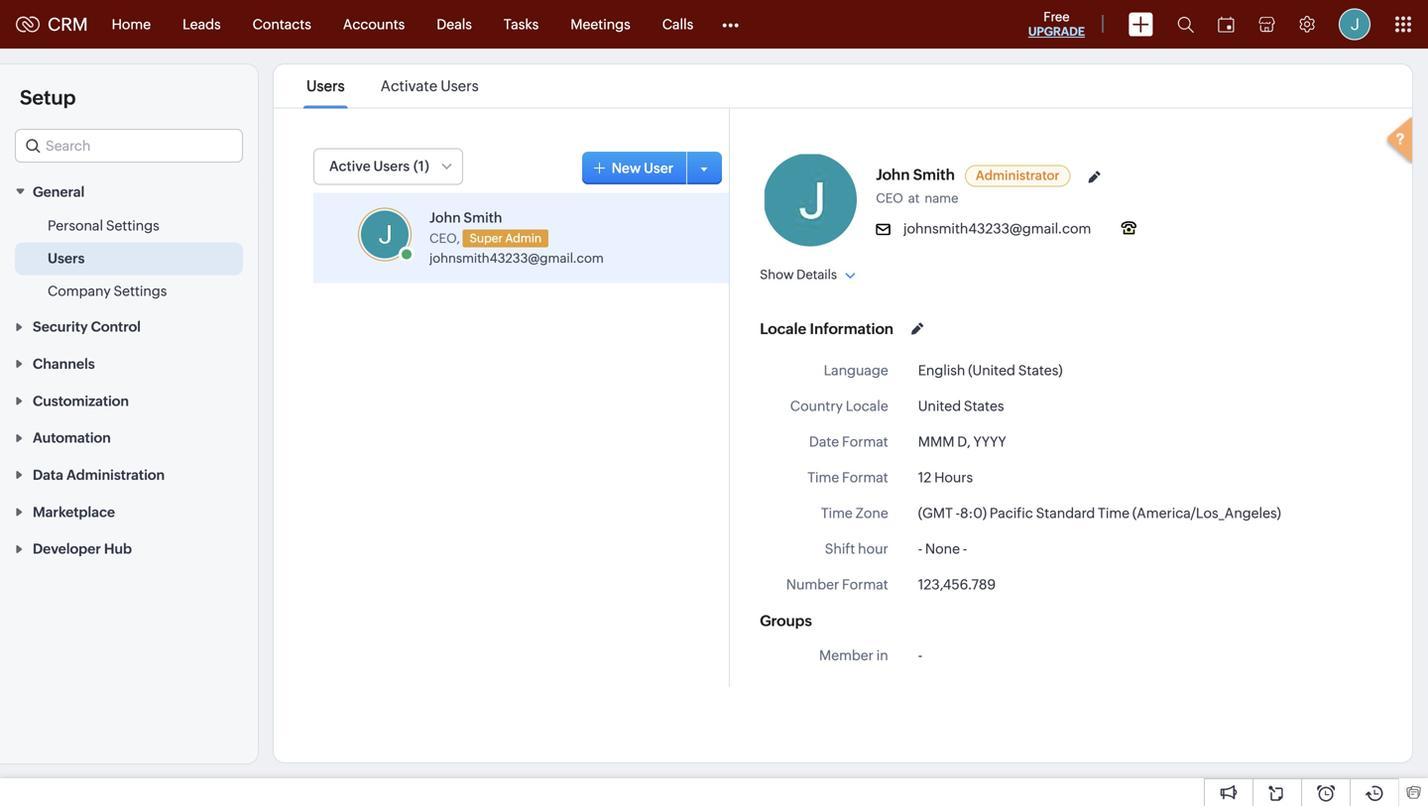 Task type: locate. For each thing, give the bounding box(es) containing it.
united
[[918, 398, 961, 414]]

1 vertical spatial smith
[[464, 210, 502, 226]]

create menu element
[[1117, 0, 1166, 48]]

active
[[329, 158, 371, 174]]

0 horizontal spatial users link
[[48, 248, 85, 268]]

calendar image
[[1218, 16, 1235, 32]]

locale down language
[[846, 398, 888, 414]]

0 vertical spatial format
[[842, 434, 888, 450]]

tasks
[[504, 16, 539, 32]]

channels
[[33, 356, 95, 372]]

united states
[[918, 398, 1004, 414]]

list
[[289, 64, 497, 108]]

john up ceo,
[[430, 210, 461, 226]]

john smith
[[876, 166, 955, 183]]

personal settings link
[[48, 216, 159, 235]]

security
[[33, 319, 88, 335]]

shift hour
[[825, 541, 888, 557]]

crm
[[48, 14, 88, 34]]

information
[[810, 320, 894, 338]]

smith for john smith ceo, super admin johnsmith43233@gmail.com
[[464, 210, 502, 226]]

number format
[[786, 577, 888, 593]]

date
[[809, 434, 839, 450]]

format up time format
[[842, 434, 888, 450]]

leads link
[[167, 0, 237, 48]]

0 horizontal spatial johnsmith43233@gmail.com
[[430, 251, 604, 266]]

format down hour
[[842, 577, 888, 593]]

users link
[[304, 77, 348, 95], [48, 248, 85, 268]]

settings up security control dropdown button
[[114, 283, 167, 299]]

smith
[[913, 166, 955, 183], [464, 210, 502, 226]]

format
[[842, 434, 888, 450], [842, 470, 888, 486], [842, 577, 888, 593]]

format for time format
[[842, 470, 888, 486]]

123,456.789
[[918, 577, 996, 593]]

marketplace button
[[0, 493, 258, 530]]

channels button
[[0, 345, 258, 382]]

profile element
[[1327, 0, 1383, 48]]

accounts
[[343, 16, 405, 32]]

smith inside the john smith ceo, super admin johnsmith43233@gmail.com
[[464, 210, 502, 226]]

0 vertical spatial johnsmith43233@gmail.com
[[904, 221, 1091, 237]]

locale down show
[[760, 320, 807, 338]]

users down "personal"
[[48, 250, 85, 266]]

meetings
[[571, 16, 631, 32]]

security control button
[[0, 308, 258, 345]]

1 vertical spatial format
[[842, 470, 888, 486]]

settings for personal settings
[[106, 218, 159, 233]]

1 horizontal spatial users link
[[304, 77, 348, 95]]

at
[[908, 191, 920, 206]]

1 vertical spatial john
[[430, 210, 461, 226]]

time left zone
[[821, 505, 853, 521]]

calls
[[662, 16, 694, 32]]

d,
[[957, 434, 971, 450]]

time for time format
[[808, 470, 839, 486]]

0 vertical spatial locale
[[760, 320, 807, 338]]

0 vertical spatial john
[[876, 166, 910, 183]]

1 vertical spatial johnsmith43233@gmail.com
[[430, 251, 604, 266]]

(america/los_angeles)
[[1133, 505, 1281, 521]]

johnsmith43233@gmail.com down administrator
[[904, 221, 1091, 237]]

free
[[1044, 9, 1070, 24]]

time down date
[[808, 470, 839, 486]]

0 horizontal spatial users
[[48, 250, 85, 266]]

crm link
[[16, 14, 88, 34]]

- left none
[[918, 541, 923, 557]]

accounts link
[[327, 0, 421, 48]]

users link down contacts
[[304, 77, 348, 95]]

1 horizontal spatial smith
[[913, 166, 955, 183]]

states)
[[1018, 363, 1063, 378]]

time zone
[[821, 505, 888, 521]]

contacts
[[253, 16, 311, 32]]

automation
[[33, 430, 111, 446]]

2 format from the top
[[842, 470, 888, 486]]

leads
[[183, 16, 221, 32]]

0 vertical spatial settings
[[106, 218, 159, 233]]

admin
[[505, 232, 542, 245]]

john
[[876, 166, 910, 183], [430, 210, 461, 226]]

john smith ceo, super admin johnsmith43233@gmail.com
[[430, 210, 604, 266]]

3 format from the top
[[842, 577, 888, 593]]

states
[[964, 398, 1004, 414]]

details
[[797, 267, 837, 282]]

ceo,
[[430, 231, 460, 246]]

settings down general dropdown button
[[106, 218, 159, 233]]

active users (1)
[[329, 158, 429, 174]]

data
[[33, 467, 63, 483]]

(united
[[968, 363, 1016, 378]]

1 format from the top
[[842, 434, 888, 450]]

0 horizontal spatial smith
[[464, 210, 502, 226]]

smith up 'super'
[[464, 210, 502, 226]]

smith up name
[[913, 166, 955, 183]]

john up 'ceo'
[[876, 166, 910, 183]]

users down contacts
[[307, 77, 345, 95]]

1 vertical spatial locale
[[846, 398, 888, 414]]

johnsmith43233@gmail.com
[[904, 221, 1091, 237], [430, 251, 604, 266]]

johnsmith43233@gmail.com down admin
[[430, 251, 604, 266]]

0 vertical spatial smith
[[913, 166, 955, 183]]

activate users link
[[378, 77, 482, 95]]

locale
[[760, 320, 807, 338], [846, 398, 888, 414]]

activate users
[[381, 77, 479, 95]]

mmm
[[918, 434, 955, 450]]

hour
[[858, 541, 888, 557]]

users link down "personal"
[[48, 248, 85, 268]]

logo image
[[16, 16, 40, 32]]

Search text field
[[16, 130, 242, 162]]

users
[[307, 77, 345, 95], [441, 77, 479, 95], [48, 250, 85, 266]]

new user
[[612, 160, 674, 176]]

search image
[[1177, 16, 1194, 33]]

1 vertical spatial settings
[[114, 283, 167, 299]]

time format
[[808, 470, 888, 486]]

member
[[819, 648, 874, 664]]

0 horizontal spatial john
[[430, 210, 461, 226]]

company
[[48, 283, 111, 299]]

users right activate
[[441, 77, 479, 95]]

profile image
[[1339, 8, 1371, 40]]

mmm d, yyyy
[[918, 434, 1006, 450]]

name
[[925, 191, 959, 206]]

None field
[[15, 129, 243, 163]]

ceo at name
[[876, 191, 959, 206]]

name link
[[925, 191, 964, 206]]

settings
[[106, 218, 159, 233], [114, 283, 167, 299]]

general region
[[0, 210, 258, 308]]

0 vertical spatial users link
[[304, 77, 348, 95]]

- none -
[[918, 541, 967, 557]]

deals
[[437, 16, 472, 32]]

- right none
[[963, 541, 967, 557]]

format up zone
[[842, 470, 888, 486]]

johnsmith43233@gmail.com link
[[430, 251, 604, 266]]

create menu image
[[1129, 12, 1154, 36]]

show details
[[760, 267, 837, 282]]

2 vertical spatial format
[[842, 577, 888, 593]]

smith for john smith
[[913, 166, 955, 183]]

company settings
[[48, 283, 167, 299]]

customization
[[33, 393, 129, 409]]

john inside the john smith ceo, super admin johnsmith43233@gmail.com
[[430, 210, 461, 226]]

8:0)
[[960, 505, 987, 521]]

1 horizontal spatial john
[[876, 166, 910, 183]]

shift
[[825, 541, 855, 557]]

search element
[[1166, 0, 1206, 49]]



Task type: describe. For each thing, give the bounding box(es) containing it.
list containing users
[[289, 64, 497, 108]]

(gmt -8:0) pacific standard time (america/los_angeles)
[[918, 505, 1281, 521]]

1 horizontal spatial johnsmith43233@gmail.com
[[904, 221, 1091, 237]]

administration
[[66, 467, 165, 483]]

12
[[918, 470, 932, 486]]

activate
[[381, 77, 438, 95]]

english
[[918, 363, 966, 378]]

- right (gmt
[[956, 505, 960, 521]]

developer hub
[[33, 541, 132, 557]]

administrator
[[976, 168, 1060, 183]]

pacific
[[990, 505, 1033, 521]]

format for number format
[[842, 577, 888, 593]]

developer
[[33, 541, 101, 557]]

none
[[925, 541, 960, 557]]

0 horizontal spatial locale
[[760, 320, 807, 338]]

john for john smith ceo, super admin johnsmith43233@gmail.com
[[430, 210, 461, 226]]

show
[[760, 267, 794, 282]]

time right standard
[[1098, 505, 1130, 521]]

new user button
[[582, 152, 694, 184]]

company settings link
[[48, 281, 167, 301]]

home link
[[96, 0, 167, 48]]

hub
[[104, 541, 132, 557]]

john for john smith
[[876, 166, 910, 183]]

settings for company settings
[[114, 283, 167, 299]]

general button
[[0, 173, 258, 210]]

data administration
[[33, 467, 165, 483]]

yyyy
[[974, 434, 1006, 450]]

free upgrade
[[1028, 9, 1085, 38]]

security control
[[33, 319, 141, 335]]

country locale
[[790, 398, 888, 414]]

1 horizontal spatial locale
[[846, 398, 888, 414]]

calls link
[[646, 0, 709, 48]]

developer hub button
[[0, 530, 258, 567]]

users (1)
[[373, 158, 429, 174]]

data administration button
[[0, 456, 258, 493]]

customization button
[[0, 382, 258, 419]]

setup
[[20, 86, 76, 109]]

marketplace
[[33, 504, 115, 520]]

general
[[33, 184, 85, 200]]

hours
[[934, 470, 973, 486]]

2 horizontal spatial users
[[441, 77, 479, 95]]

zone
[[856, 505, 888, 521]]

12 hours
[[918, 470, 973, 486]]

1 horizontal spatial users
[[307, 77, 345, 95]]

deals link
[[421, 0, 488, 48]]

1 vertical spatial users link
[[48, 248, 85, 268]]

users inside general region
[[48, 250, 85, 266]]

ceo
[[876, 191, 903, 206]]

format for date format
[[842, 434, 888, 450]]

meetings link
[[555, 0, 646, 48]]

groups
[[760, 613, 812, 630]]

show details link
[[760, 267, 856, 282]]

upgrade
[[1028, 25, 1085, 38]]

standard
[[1036, 505, 1095, 521]]

personal settings
[[48, 218, 159, 233]]

- right in on the bottom right of the page
[[918, 648, 923, 664]]

in
[[877, 648, 888, 664]]

date format
[[809, 434, 888, 450]]

country
[[790, 398, 843, 414]]

personal
[[48, 218, 103, 233]]

contacts link
[[237, 0, 327, 48]]

new
[[612, 160, 641, 176]]

member in
[[819, 648, 888, 664]]

super
[[470, 232, 503, 245]]

locale information
[[760, 320, 894, 338]]

Other Modules field
[[709, 8, 752, 40]]

english (united states)
[[918, 363, 1063, 378]]

home
[[112, 16, 151, 32]]

tasks link
[[488, 0, 555, 48]]

automation button
[[0, 419, 258, 456]]

time for time zone
[[821, 505, 853, 521]]



Task type: vqa. For each thing, say whether or not it's contained in the screenshot.


